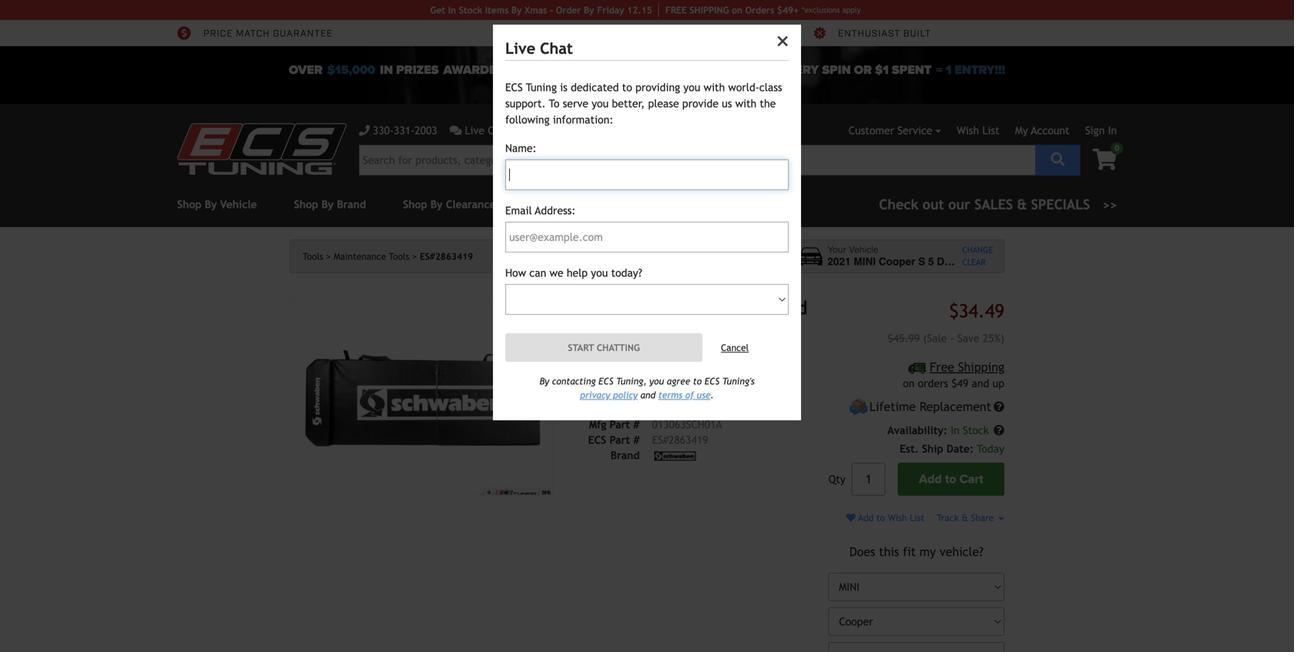 Task type: describe. For each thing, give the bounding box(es) containing it.
mechanic's
[[578, 297, 671, 319]]

live chat document
[[493, 25, 801, 421]]

add to wish list
[[856, 513, 925, 524]]

# inside 013063sch01a ecs part #
[[633, 434, 640, 446]]

stock for availability:
[[963, 425, 989, 437]]

0
[[1115, 144, 1119, 153]]

order
[[556, 5, 581, 15]]

and inside free shipping on orders $49 and up
[[972, 378, 990, 390]]

b46c
[[964, 256, 991, 268]]

pad
[[578, 318, 609, 339]]

enthusiast built link
[[812, 26, 931, 40]]

price match guarantee link
[[177, 26, 333, 40]]

s
[[918, 256, 925, 268]]

2021
[[828, 256, 851, 268]]

please
[[648, 97, 679, 110]]

sales & specials
[[975, 196, 1090, 213]]

the
[[760, 97, 776, 110]]

$49
[[952, 378, 969, 390]]

013063sch01a
[[652, 419, 722, 431]]

live chat link
[[450, 123, 533, 139]]

by up tools link
[[322, 198, 334, 211]]

following
[[505, 114, 550, 126]]

$45.99
[[888, 332, 920, 345]]

is
[[560, 81, 568, 94]]

shop by clearance
[[403, 198, 496, 211]]

330-331-2003 link
[[359, 123, 437, 139]]

2 tools from the left
[[389, 251, 409, 262]]

change
[[963, 245, 993, 255]]

account
[[1031, 124, 1070, 137]]

in for availability:
[[951, 425, 960, 437]]

es#2863419
[[420, 251, 473, 262]]

cart
[[960, 472, 984, 487]]

comments image
[[450, 125, 462, 136]]

10 reviews link
[[646, 385, 697, 399]]

say no to cardboard forever
[[578, 353, 717, 365]]

25%)
[[983, 332, 1005, 345]]

how
[[505, 267, 526, 279]]

get in stock items by xmas - order by friday 12.15
[[430, 5, 652, 15]]

start chatting
[[568, 343, 640, 353]]

mechanic's folding ground pad
[[578, 297, 808, 339]]

email address:
[[505, 205, 576, 217]]

vehicle?
[[940, 545, 984, 559]]

1 star image from the left
[[578, 385, 592, 399]]

match
[[236, 28, 270, 40]]

information:
[[553, 114, 614, 126]]

dedicated
[[571, 81, 619, 94]]

1 # from the top
[[633, 419, 640, 431]]

save
[[958, 332, 980, 345]]

and inside by contacting ecs tuning, you agree to ecs tuning's privacy policy and terms of use .
[[641, 390, 656, 401]]

live chat for live chat document
[[505, 39, 573, 57]]

my account link
[[1015, 124, 1070, 137]]

question circle image for in stock
[[994, 425, 1005, 436]]

policy
[[613, 390, 638, 401]]

ping
[[709, 5, 729, 15]]

ship
[[922, 443, 944, 455]]

ecs up . on the right bottom of page
[[705, 376, 720, 387]]

terms
[[658, 390, 683, 401]]

by right order
[[584, 5, 594, 15]]

est. ship date: today
[[900, 443, 1005, 455]]

1 vertical spatial with
[[735, 97, 757, 110]]

chat for live chat document
[[540, 39, 573, 57]]

= 1 entry!!!
[[936, 63, 1005, 78]]

$49+
[[777, 5, 799, 15]]

5
[[928, 256, 934, 268]]

mfg
[[589, 419, 607, 431]]

use
[[697, 390, 711, 401]]

agree
[[667, 376, 690, 387]]

34.49
[[959, 300, 1005, 322]]

xmas
[[525, 5, 547, 15]]

maintenance
[[334, 251, 386, 262]]

name:
[[505, 142, 537, 154]]

331-
[[394, 124, 415, 137]]

ecs tuning is dedicated to providing you with world-class support. to serve you better, please provide us with the following information:
[[505, 81, 782, 126]]

to right no
[[615, 353, 625, 365]]

330-331-2003
[[373, 124, 437, 137]]

1 part from the top
[[610, 419, 630, 431]]

&
[[1017, 196, 1027, 213]]

on inside free shipping on orders $49 and up
[[903, 378, 915, 390]]

brand for shop by brand
[[337, 198, 366, 211]]

serve
[[563, 97, 589, 110]]

to inside the ecs tuning is dedicated to providing you with world-class support. to serve you better, please provide us with the following information:
[[622, 81, 632, 94]]

wish list
[[957, 124, 1000, 137]]

1 horizontal spatial wish
[[957, 124, 979, 137]]

3 star image from the left
[[619, 385, 632, 399]]

forever
[[681, 353, 717, 365]]

friday
[[597, 5, 625, 15]]

free shipping on orders $49 and up
[[903, 360, 1005, 390]]

free
[[930, 360, 955, 374]]

0 vertical spatial with
[[704, 81, 725, 94]]

clear
[[963, 258, 986, 267]]

4 star image from the left
[[632, 385, 646, 399]]

es#2863419 - 013063sch01a - mechanic's folding ground pad - say no to cardboard forever - schwaben - audi bmw volkswagen mercedes benz mini porsche image
[[290, 298, 554, 497]]

12.15
[[627, 5, 652, 15]]

support.
[[505, 97, 546, 110]]

ground
[[744, 297, 808, 319]]

replacement
[[920, 400, 992, 414]]

we
[[550, 267, 564, 279]]

help
[[567, 267, 588, 279]]

does
[[850, 545, 876, 559]]

say
[[578, 353, 594, 365]]

in for sign
[[1108, 124, 1117, 137]]

no
[[598, 353, 612, 365]]

.
[[711, 390, 714, 401]]

free shipping image
[[909, 363, 927, 374]]

items
[[485, 5, 509, 15]]

my
[[1015, 124, 1028, 137]]

add for add to cart
[[919, 472, 942, 487]]

ecs up privacy policy link on the bottom left of page
[[599, 376, 614, 387]]

2003
[[415, 124, 437, 137]]

10
[[646, 385, 657, 399]]

search image
[[1051, 153, 1065, 166]]



Task type: locate. For each thing, give the bounding box(es) containing it.
to left cart
[[945, 472, 957, 487]]

lifetime replacement
[[870, 400, 992, 414]]

shop up tools link
[[294, 198, 318, 211]]

sign in link
[[1085, 124, 1117, 137]]

2863419
[[669, 434, 708, 446]]

1 vertical spatial brand
[[611, 449, 640, 462]]

# left es#
[[633, 434, 640, 446]]

1 tools from the left
[[303, 251, 323, 262]]

tools right maintenance
[[389, 251, 409, 262]]

privacy policy link
[[580, 390, 638, 401]]

1 vertical spatial on
[[903, 378, 915, 390]]

door
[[937, 256, 962, 268]]

1 vertical spatial #
[[633, 434, 640, 446]]

stock for get
[[459, 5, 482, 15]]

star image
[[578, 385, 592, 399], [592, 385, 605, 399], [619, 385, 632, 399], [632, 385, 646, 399]]

brand
[[337, 198, 366, 211], [611, 449, 640, 462]]

clearance
[[446, 198, 496, 211]]

by
[[511, 5, 522, 15], [584, 5, 594, 15], [322, 198, 334, 211], [431, 198, 443, 211], [540, 376, 549, 387]]

tools left maintenance
[[303, 251, 323, 262]]

you inside by contacting ecs tuning, you agree to ecs tuning's privacy policy and terms of use .
[[650, 376, 664, 387]]

list left my
[[983, 124, 1000, 137]]

0 horizontal spatial list
[[910, 513, 925, 524]]

chat up name: in the top of the page
[[488, 124, 510, 137]]

013063sch01a ecs part #
[[588, 419, 722, 446]]

guarantee
[[273, 28, 333, 40]]

brand down mfg part #
[[611, 449, 640, 462]]

ecs tuning 'spin to win' contest logo image
[[555, 52, 739, 91]]

to
[[549, 97, 560, 110]]

enthusiast
[[838, 28, 901, 40]]

2 part from the top
[[610, 434, 630, 446]]

tuning,
[[616, 376, 647, 387]]

0 horizontal spatial tools
[[303, 251, 323, 262]]

your vehicle 2021 mini cooper s 5 door b46c
[[828, 245, 991, 268]]

- right the xmas
[[550, 5, 553, 15]]

0 horizontal spatial with
[[704, 81, 725, 94]]

add
[[919, 472, 942, 487], [858, 513, 874, 524]]

0 vertical spatial live chat
[[505, 39, 573, 57]]

ecs inside the ecs tuning is dedicated to providing you with world-class support. to serve you better, please provide us with the following information:
[[505, 81, 523, 94]]

list up does this fit my vehicle?
[[910, 513, 925, 524]]

world-
[[728, 81, 760, 94]]

chat for live chat link
[[488, 124, 510, 137]]

add inside button
[[919, 472, 942, 487]]

to right heart icon
[[877, 513, 885, 524]]

1 vertical spatial question circle image
[[994, 425, 1005, 436]]

1 horizontal spatial tools
[[389, 251, 409, 262]]

you up provide
[[684, 81, 701, 94]]

shipping
[[958, 360, 1005, 374]]

in for get
[[448, 5, 456, 15]]

add to wish list link
[[847, 513, 925, 524]]

- left save
[[950, 332, 954, 345]]

tools link
[[303, 251, 331, 262]]

with
[[704, 81, 725, 94], [735, 97, 757, 110]]

0 vertical spatial on
[[732, 5, 743, 15]]

ecs
[[505, 81, 523, 94], [599, 376, 614, 387], [705, 376, 720, 387], [588, 434, 607, 446]]

ecs inside 013063sch01a ecs part #
[[588, 434, 607, 446]]

to up the use
[[693, 376, 702, 387]]

of
[[685, 390, 694, 401]]

in
[[448, 5, 456, 15], [1108, 124, 1117, 137], [951, 425, 960, 437]]

part right the mfg
[[610, 419, 630, 431]]

2 vertical spatial in
[[951, 425, 960, 437]]

shop left clearance
[[403, 198, 427, 211]]

us
[[722, 97, 732, 110]]

(sale
[[923, 332, 947, 345]]

reviews
[[660, 385, 697, 399]]

0 horizontal spatial brand
[[337, 198, 366, 211]]

live down the xmas
[[505, 39, 536, 57]]

sign
[[1085, 124, 1105, 137]]

1 vertical spatial stock
[[963, 425, 989, 437]]

you right help
[[591, 267, 608, 279]]

2 # from the top
[[633, 434, 640, 446]]

wish up this
[[888, 513, 907, 524]]

0 vertical spatial in
[[448, 5, 456, 15]]

question circle image for lifetime replacement
[[994, 402, 1005, 413]]

with down the world-
[[735, 97, 757, 110]]

lifetime
[[870, 400, 916, 414]]

0 vertical spatial brand
[[337, 198, 366, 211]]

0 horizontal spatial in
[[448, 5, 456, 15]]

stock left items
[[459, 5, 482, 15]]

stock up today
[[963, 425, 989, 437]]

maintenance tools
[[334, 251, 409, 262]]

shop by clearance link
[[403, 198, 496, 211]]

1 vertical spatial -
[[950, 332, 954, 345]]

schwaben image
[[652, 452, 698, 461]]

1 horizontal spatial in
[[951, 425, 960, 437]]

0 horizontal spatial wish
[[888, 513, 907, 524]]

you down "dedicated"
[[592, 97, 609, 110]]

part
[[610, 419, 630, 431], [610, 434, 630, 446]]

0 vertical spatial list
[[983, 124, 1000, 137]]

to up the better,
[[622, 81, 632, 94]]

availability:
[[888, 425, 948, 437]]

Your Name text field
[[505, 159, 789, 190]]

1 vertical spatial add
[[858, 513, 874, 524]]

brand for es# 2863419 brand
[[611, 449, 640, 462]]

better,
[[612, 97, 645, 110]]

1 vertical spatial chat
[[488, 124, 510, 137]]

chat up is
[[540, 39, 573, 57]]

this
[[879, 545, 899, 559]]

0 vertical spatial stock
[[459, 5, 482, 15]]

question circle image
[[994, 402, 1005, 413], [994, 425, 1005, 436]]

star image
[[605, 385, 619, 399]]

0 horizontal spatial on
[[732, 5, 743, 15]]

can
[[530, 267, 546, 279]]

0 vertical spatial wish
[[957, 124, 979, 137]]

terms of use link
[[658, 390, 711, 401]]

chat
[[540, 39, 573, 57], [488, 124, 510, 137]]

1
[[946, 63, 952, 78]]

330-
[[373, 124, 394, 137]]

shop for shop by clearance
[[403, 198, 427, 211]]

stock
[[459, 5, 482, 15], [963, 425, 989, 437]]

add right heart icon
[[858, 513, 874, 524]]

in right sign
[[1108, 124, 1117, 137]]

2 shop from the left
[[403, 198, 427, 211]]

in right get
[[448, 5, 456, 15]]

contacting
[[552, 376, 596, 387]]

0 horizontal spatial add
[[858, 513, 874, 524]]

add down 'ship'
[[919, 472, 942, 487]]

1 horizontal spatial stock
[[963, 425, 989, 437]]

question circle image up today
[[994, 425, 1005, 436]]

add for add to wish list
[[858, 513, 874, 524]]

0 horizontal spatial -
[[550, 5, 553, 15]]

by inside by contacting ecs tuning, you agree to ecs tuning's privacy policy and terms of use .
[[540, 376, 549, 387]]

*exclusions apply link
[[802, 4, 861, 16]]

None text field
[[852, 463, 886, 496]]

in up est. ship date: today
[[951, 425, 960, 437]]

heart image
[[847, 514, 856, 523]]

#
[[633, 419, 640, 431], [633, 434, 640, 446]]

by left clearance
[[431, 198, 443, 211]]

0 vertical spatial question circle image
[[994, 402, 1005, 413]]

on
[[732, 5, 743, 15], [903, 378, 915, 390]]

0 vertical spatial add
[[919, 472, 942, 487]]

0 vertical spatial #
[[633, 419, 640, 431]]

0 vertical spatial live
[[505, 39, 536, 57]]

1 horizontal spatial add
[[919, 472, 942, 487]]

question circle image down up
[[994, 402, 1005, 413]]

1 shop from the left
[[294, 198, 318, 211]]

1 horizontal spatial and
[[972, 378, 990, 390]]

shop for shop by brand
[[294, 198, 318, 211]]

up
[[993, 378, 1005, 390]]

1 horizontal spatial -
[[950, 332, 954, 345]]

add to cart
[[919, 472, 984, 487]]

0 vertical spatial chat
[[540, 39, 573, 57]]

0 horizontal spatial live
[[465, 124, 485, 137]]

$15,000
[[327, 63, 375, 78]]

you
[[684, 81, 701, 94], [592, 97, 609, 110], [591, 267, 608, 279], [650, 376, 664, 387]]

brand up maintenance
[[337, 198, 366, 211]]

0 horizontal spatial shop
[[294, 198, 318, 211]]

sign in
[[1085, 124, 1117, 137]]

2 star image from the left
[[592, 385, 605, 399]]

brand inside es# 2863419 brand
[[611, 449, 640, 462]]

0 link
[[1081, 143, 1123, 172]]

you up 'terms'
[[650, 376, 664, 387]]

and down tuning,
[[641, 390, 656, 401]]

to inside by contacting ecs tuning, you agree to ecs tuning's privacy policy and terms of use .
[[693, 376, 702, 387]]

with up us
[[704, 81, 725, 94]]

1 vertical spatial part
[[610, 434, 630, 446]]

1 question circle image from the top
[[994, 402, 1005, 413]]

orders
[[918, 378, 949, 390]]

provide
[[682, 97, 719, 110]]

es# 2863419 brand
[[611, 434, 708, 462]]

does this fit my vehicle?
[[850, 545, 984, 559]]

live chat inside document
[[505, 39, 573, 57]]

change link
[[963, 244, 993, 257]]

tools
[[303, 251, 323, 262], [389, 251, 409, 262]]

get
[[430, 5, 445, 15]]

live chat down get in stock items by xmas - order by friday 12.15
[[505, 39, 573, 57]]

1 horizontal spatial on
[[903, 378, 915, 390]]

by left contacting
[[540, 376, 549, 387]]

live inside document
[[505, 39, 536, 57]]

live chat dialog
[[0, 0, 1294, 653]]

ecs up support. at top left
[[505, 81, 523, 94]]

1 vertical spatial list
[[910, 513, 925, 524]]

0 horizontal spatial chat
[[488, 124, 510, 137]]

ecs down the mfg
[[588, 434, 607, 446]]

0 horizontal spatial and
[[641, 390, 656, 401]]

live right comments icon
[[465, 124, 485, 137]]

# down policy
[[633, 419, 640, 431]]

-
[[550, 5, 553, 15], [950, 332, 954, 345]]

1 vertical spatial wish
[[888, 513, 907, 524]]

0 horizontal spatial stock
[[459, 5, 482, 15]]

mfg part #
[[589, 419, 640, 431]]

1 horizontal spatial brand
[[611, 449, 640, 462]]

phone image
[[359, 125, 370, 136]]

1 vertical spatial live chat
[[465, 124, 510, 137]]

this product is lifetime replacement eligible image
[[849, 398, 868, 417]]

est.
[[900, 443, 919, 455]]

1 horizontal spatial shop
[[403, 198, 427, 211]]

1 horizontal spatial chat
[[540, 39, 573, 57]]

1 horizontal spatial live
[[505, 39, 536, 57]]

0 vertical spatial part
[[610, 419, 630, 431]]

and down shipping
[[972, 378, 990, 390]]

to inside button
[[945, 472, 957, 487]]

privacy
[[580, 390, 610, 401]]

live chat right comments icon
[[465, 124, 510, 137]]

on right ping
[[732, 5, 743, 15]]

wish left my
[[957, 124, 979, 137]]

2 horizontal spatial in
[[1108, 124, 1117, 137]]

cancel
[[721, 343, 749, 353]]

free ship ping on orders $49+ *exclusions apply
[[665, 5, 861, 15]]

live chat for live chat link
[[465, 124, 510, 137]]

user@example.com email field
[[505, 222, 789, 253]]

1 horizontal spatial list
[[983, 124, 1000, 137]]

part down mfg part #
[[610, 434, 630, 446]]

by contacting ecs tuning, you agree to ecs tuning's privacy policy and terms of use .
[[540, 376, 755, 401]]

free
[[665, 5, 687, 15]]

today?
[[611, 267, 642, 279]]

wish list link
[[957, 124, 1000, 137]]

1 vertical spatial live
[[465, 124, 485, 137]]

by left the xmas
[[511, 5, 522, 15]]

2 question circle image from the top
[[994, 425, 1005, 436]]

chatting
[[597, 343, 640, 353]]

1 vertical spatial in
[[1108, 124, 1117, 137]]

ecs tuning image
[[177, 123, 347, 175]]

live for live chat link
[[465, 124, 485, 137]]

availability: in stock
[[888, 425, 992, 437]]

part inside 013063sch01a ecs part #
[[610, 434, 630, 446]]

and
[[972, 378, 990, 390], [641, 390, 656, 401]]

live for live chat document
[[505, 39, 536, 57]]

maintenance tools link
[[334, 251, 417, 262]]

1 horizontal spatial with
[[735, 97, 757, 110]]

0 vertical spatial -
[[550, 5, 553, 15]]

chat inside document
[[540, 39, 573, 57]]

on down the free shipping image
[[903, 378, 915, 390]]

price
[[203, 28, 233, 40]]



Task type: vqa. For each thing, say whether or not it's contained in the screenshot.
delete icon
no



